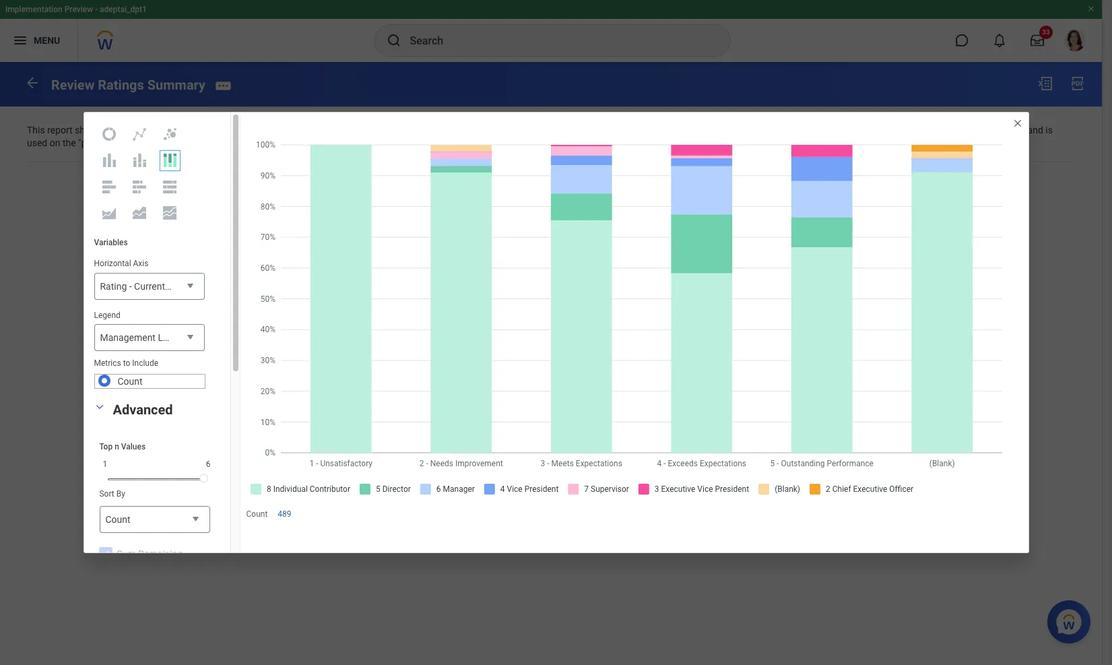 Task type: locate. For each thing, give the bounding box(es) containing it.
values
[[121, 442, 146, 451], [99, 562, 128, 573]]

0 horizontal spatial -
[[95, 5, 98, 14]]

chevron down image
[[91, 402, 107, 412]]

values down sum
[[99, 562, 128, 573]]

were
[[224, 124, 244, 135]]

values right "n" on the bottom
[[121, 442, 146, 451]]

sort
[[99, 489, 114, 499]]

2 and from the left
[[1028, 124, 1044, 135]]

include inside group
[[132, 358, 158, 368]]

- left current
[[129, 281, 132, 291]]

review right given
[[319, 124, 349, 135]]

review
[[647, 124, 674, 135]]

0 horizontal spatial review
[[51, 77, 95, 93]]

close chart settings image
[[1013, 118, 1023, 129]]

values for sum remaining values
[[99, 562, 128, 573]]

donut image
[[101, 126, 117, 142]]

metrics to include group
[[94, 358, 205, 389]]

management level button
[[94, 324, 205, 351]]

1 vertical spatial review
[[319, 124, 349, 135]]

1 vertical spatial -
[[129, 281, 132, 291]]

the
[[105, 124, 118, 135], [613, 124, 627, 135], [63, 138, 76, 148]]

implementation preview -   adeptai_dpt1
[[5, 5, 147, 14]]

count button
[[99, 506, 210, 534]]

inbox large image
[[1031, 34, 1045, 47]]

subordinate
[[915, 124, 965, 135]]

axis
[[133, 259, 149, 269]]

on right (prompts
[[744, 124, 754, 135]]

and left the is on the top of page
[[1028, 124, 1044, 135]]

on down report on the left top
[[50, 138, 60, 148]]

metrics
[[94, 358, 121, 368]]

and right organization
[[864, 124, 879, 135]]

include inside this report shows the count of employees that were assigned a given review rating (meets expectations, exceeds expectations etc.) during the last review cycle. (prompts on supervisory organization and include subordinate organizations and is used on the "prompted" manager dashboard).
[[882, 124, 912, 135]]

include
[[882, 124, 912, 135], [132, 358, 158, 368]]

count
[[118, 376, 143, 387], [246, 510, 268, 519], [105, 514, 130, 525]]

legend
[[94, 310, 120, 320]]

1 horizontal spatial on
[[744, 124, 754, 135]]

0 horizontal spatial rating
[[100, 281, 127, 291]]

and
[[864, 124, 879, 135], [1028, 124, 1044, 135]]

0 vertical spatial values
[[121, 442, 146, 451]]

1 vertical spatial on
[[50, 138, 60, 148]]

1 vertical spatial values
[[99, 562, 128, 573]]

count
[[120, 124, 144, 135]]

count down by on the left of page
[[105, 514, 130, 525]]

shows
[[75, 124, 102, 135]]

0 vertical spatial include
[[882, 124, 912, 135]]

1 horizontal spatial include
[[882, 124, 912, 135]]

last
[[629, 124, 644, 135]]

count left 489
[[246, 510, 268, 519]]

1 horizontal spatial and
[[1028, 124, 1044, 135]]

organization
[[808, 124, 861, 135]]

sort by
[[99, 489, 125, 499]]

0 horizontal spatial include
[[132, 358, 158, 368]]

assigned
[[246, 124, 284, 135]]

given
[[294, 124, 317, 135]]

rating inside this report shows the count of employees that were assigned a given review rating (meets expectations, exceeds expectations etc.) during the last review cycle. (prompts on supervisory organization and include subordinate organizations and is used on the "prompted" manager dashboard).
[[351, 124, 378, 135]]

level
[[158, 332, 180, 343]]

values inside sum remaining values
[[99, 562, 128, 573]]

1 vertical spatial include
[[132, 358, 158, 368]]

rating down horizontal
[[100, 281, 127, 291]]

include left subordinate
[[882, 124, 912, 135]]

1 horizontal spatial review
[[319, 124, 349, 135]]

on
[[744, 124, 754, 135], [50, 138, 60, 148]]

0 horizontal spatial the
[[63, 138, 76, 148]]

-
[[95, 5, 98, 14], [129, 281, 132, 291]]

supervisory
[[757, 124, 806, 135]]

manager
[[127, 138, 164, 148]]

rating
[[351, 124, 378, 135], [100, 281, 127, 291]]

count down to at the bottom left
[[118, 376, 143, 387]]

2 horizontal spatial the
[[613, 124, 627, 135]]

100% area image
[[162, 205, 178, 221]]

implementation
[[5, 5, 62, 14]]

0 vertical spatial rating
[[351, 124, 378, 135]]

variables
[[94, 238, 128, 248]]

rating inside dropdown button
[[100, 281, 127, 291]]

0 vertical spatial -
[[95, 5, 98, 14]]

include right to at the bottom left
[[132, 358, 158, 368]]

the up "prompted"
[[105, 124, 118, 135]]

values for top n values
[[121, 442, 146, 451]]

current
[[134, 281, 165, 291]]

during
[[584, 124, 611, 135]]

normalized
[[167, 281, 216, 291]]

sum remaining values group
[[89, 399, 220, 665]]

review ratings summary
[[51, 77, 206, 93]]

the down report on the left top
[[63, 138, 76, 148]]

0 vertical spatial review
[[51, 77, 95, 93]]

1 vertical spatial rating
[[100, 281, 127, 291]]

0 vertical spatial on
[[744, 124, 754, 135]]

ratings
[[98, 77, 144, 93]]

1 and from the left
[[864, 124, 879, 135]]

the left last
[[613, 124, 627, 135]]

chevron up image
[[543, 154, 559, 165]]

- right the preview
[[95, 5, 98, 14]]

variables group
[[84, 227, 216, 399]]

1 horizontal spatial the
[[105, 124, 118, 135]]

0 horizontal spatial on
[[50, 138, 60, 148]]

values inside group
[[121, 442, 146, 451]]

0 horizontal spatial and
[[864, 124, 879, 135]]

review ratings summary link
[[51, 77, 206, 93]]

review
[[51, 77, 95, 93], [319, 124, 349, 135]]

review right previous page image
[[51, 77, 95, 93]]

1 horizontal spatial -
[[129, 281, 132, 291]]

search image
[[386, 32, 402, 49]]

metrics to include
[[94, 358, 158, 368]]

1 horizontal spatial rating
[[351, 124, 378, 135]]

advanced button
[[113, 401, 173, 418]]

top n values group
[[99, 441, 214, 486]]

rating left (meets at the left top of page
[[351, 124, 378, 135]]

horizontal axis group
[[94, 258, 216, 300]]

clustered column image
[[101, 152, 117, 169]]

489
[[278, 510, 291, 519]]



Task type: vqa. For each thing, say whether or not it's contained in the screenshot.
last
yes



Task type: describe. For each thing, give the bounding box(es) containing it.
horizontal axis
[[94, 259, 149, 269]]

management
[[100, 332, 156, 343]]

preview
[[64, 5, 93, 14]]

legend group
[[94, 310, 205, 351]]

adeptai_dpt1
[[100, 5, 147, 14]]

rating - current normalized button
[[94, 273, 216, 300]]

count inside "popup button"
[[105, 514, 130, 525]]

exceeds
[[470, 124, 505, 135]]

remaining
[[138, 548, 183, 559]]

(prompts
[[702, 124, 741, 135]]

used
[[27, 138, 47, 148]]

stacked column image
[[131, 152, 148, 169]]

line image
[[131, 126, 148, 142]]

sort by group
[[99, 488, 210, 534]]

sum
[[117, 548, 136, 559]]

by
[[116, 489, 125, 499]]

review inside this report shows the count of employees that were assigned a given review rating (meets expectations, exceeds expectations etc.) during the last review cycle. (prompts on supervisory organization and include subordinate organizations and is used on the "prompted" manager dashboard).
[[319, 124, 349, 135]]

this
[[27, 124, 45, 135]]

stacked area image
[[131, 205, 148, 221]]

summary
[[147, 77, 206, 93]]

this report shows the count of employees that were assigned a given review rating (meets expectations, exceeds expectations etc.) during the last review cycle. (prompts on supervisory organization and include subordinate organizations and is used on the "prompted" manager dashboard).
[[27, 124, 1056, 148]]

100% column image
[[162, 152, 178, 169]]

implementation preview -   adeptai_dpt1 banner
[[0, 0, 1102, 62]]

horizontal
[[94, 259, 131, 269]]

sum remaining values
[[99, 548, 183, 573]]

a
[[287, 124, 292, 135]]

"prompted"
[[78, 138, 125, 148]]

6
[[206, 459, 211, 469]]

close environment banner image
[[1088, 5, 1096, 13]]

top n values
[[99, 442, 146, 451]]

count inside metrics to include group
[[118, 376, 143, 387]]

organizations
[[968, 124, 1026, 135]]

dashboard).
[[167, 138, 218, 148]]

cycle.
[[676, 124, 700, 135]]

employees
[[157, 124, 203, 135]]

rating - current normalized
[[100, 281, 216, 291]]

view printable version (pdf) image
[[1070, 75, 1086, 92]]

(meets
[[380, 124, 409, 135]]

1
[[103, 459, 107, 469]]

overlaid area image
[[101, 205, 117, 221]]

review ratings summary main content
[[0, 62, 1102, 195]]

previous page image
[[24, 75, 40, 91]]

n
[[115, 442, 119, 451]]

profile logan mcneil element
[[1057, 26, 1094, 55]]

notifications large image
[[993, 34, 1007, 47]]

clustered bar image
[[101, 179, 117, 195]]

489 button
[[278, 509, 293, 520]]

top
[[99, 442, 113, 451]]

- inside banner
[[95, 5, 98, 14]]

bubble image
[[162, 126, 178, 142]]

management level
[[100, 332, 180, 343]]

expectations
[[507, 124, 561, 135]]

export to excel image
[[1038, 75, 1054, 92]]

advanced dialog
[[83, 112, 1029, 665]]

100% bar image
[[162, 179, 178, 195]]

stacked bar image
[[131, 179, 148, 195]]

report
[[47, 124, 73, 135]]

expectations,
[[412, 124, 468, 135]]

advanced
[[113, 401, 173, 418]]

that
[[205, 124, 222, 135]]

etc.)
[[563, 124, 582, 135]]

is
[[1046, 124, 1053, 135]]

- inside dropdown button
[[129, 281, 132, 291]]

to
[[123, 358, 130, 368]]

of
[[146, 124, 155, 135]]



